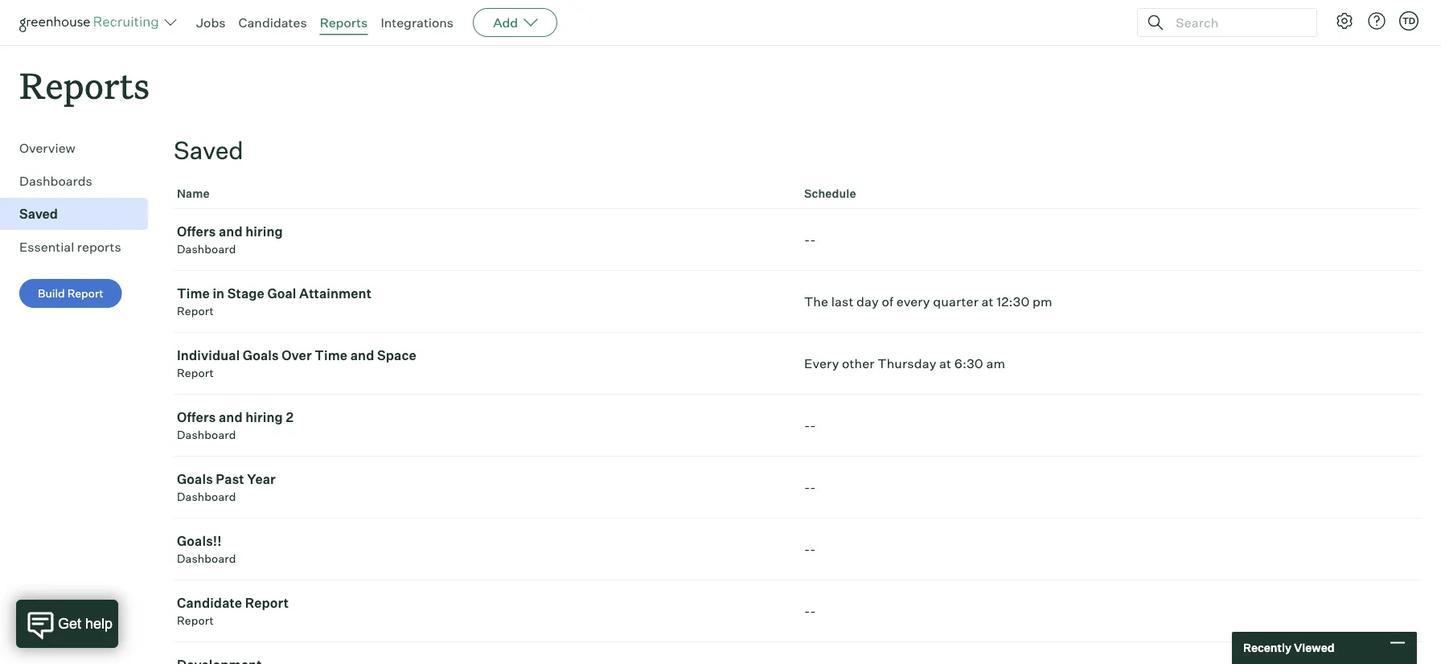 Task type: describe. For each thing, give the bounding box(es) containing it.
recently
[[1244, 641, 1292, 655]]

space
[[377, 348, 417, 364]]

time in stage goal attainment report
[[177, 286, 372, 318]]

candidates
[[239, 14, 307, 31]]

dashboard inside offers and hiring dashboard
[[177, 242, 236, 256]]

report down the candidate
[[177, 614, 214, 628]]

in
[[213, 286, 225, 302]]

1 horizontal spatial reports
[[320, 14, 368, 31]]

build report button
[[19, 279, 122, 308]]

goals past year dashboard
[[177, 472, 276, 504]]

td button
[[1397, 8, 1422, 34]]

configure image
[[1335, 11, 1355, 31]]

recently viewed
[[1244, 641, 1335, 655]]

0 horizontal spatial reports
[[19, 61, 150, 109]]

4 dashboard from the top
[[177, 552, 236, 566]]

reports
[[77, 239, 121, 255]]

report inside time in stage goal attainment report
[[177, 304, 214, 318]]

offers and hiring dashboard
[[177, 224, 283, 256]]

and for 2
[[219, 410, 243, 426]]

and inside individual goals over time and space report
[[351, 348, 374, 364]]

viewed
[[1294, 641, 1335, 655]]

goals inside individual goals over time and space report
[[243, 348, 279, 364]]

the
[[804, 294, 829, 310]]

individual
[[177, 348, 240, 364]]

-- for candidate report
[[804, 604, 816, 620]]

td
[[1403, 15, 1416, 26]]

dashboard inside goals past year dashboard
[[177, 490, 236, 504]]

greenhouse recruiting image
[[19, 13, 164, 32]]

essential reports link
[[19, 237, 142, 257]]

pm
[[1033, 294, 1053, 310]]

saved link
[[19, 204, 142, 224]]

hiring for offers and hiring 2
[[246, 410, 283, 426]]

dashboards link
[[19, 172, 142, 191]]

every other thursday at 6:30 am
[[804, 356, 1006, 372]]

name
[[177, 187, 210, 201]]

-- for goals!!
[[804, 542, 816, 558]]

-- for offers and hiring
[[804, 232, 816, 248]]

goal
[[267, 286, 297, 302]]

individual goals over time and space report
[[177, 348, 417, 380]]

thursday
[[878, 356, 937, 372]]



Task type: vqa. For each thing, say whether or not it's contained in the screenshot.
the left Time
yes



Task type: locate. For each thing, give the bounding box(es) containing it.
and left space
[[351, 348, 374, 364]]

dashboard inside offers and hiring 2 dashboard
[[177, 428, 236, 442]]

integrations link
[[381, 14, 454, 31]]

0 vertical spatial and
[[219, 224, 243, 240]]

1 -- from the top
[[804, 232, 816, 248]]

-- for offers and hiring 2
[[804, 418, 816, 434]]

last
[[832, 294, 854, 310]]

goals!!
[[177, 534, 222, 550]]

2 dashboard from the top
[[177, 428, 236, 442]]

saved
[[174, 135, 244, 165], [19, 206, 58, 222]]

hiring up goal in the left of the page
[[246, 224, 283, 240]]

-
[[804, 232, 810, 248], [810, 232, 816, 248], [804, 418, 810, 434], [810, 418, 816, 434], [804, 480, 810, 496], [810, 480, 816, 496], [804, 542, 810, 558], [810, 542, 816, 558], [804, 604, 810, 620], [810, 604, 816, 620]]

build report
[[38, 287, 104, 301]]

dashboard up in
[[177, 242, 236, 256]]

1 vertical spatial goals
[[177, 472, 213, 488]]

at left 12:30
[[982, 294, 994, 310]]

td button
[[1400, 11, 1419, 31]]

1 vertical spatial at
[[940, 356, 952, 372]]

other
[[842, 356, 875, 372]]

report down in
[[177, 304, 214, 318]]

0 vertical spatial saved
[[174, 135, 244, 165]]

dashboard down goals!!
[[177, 552, 236, 566]]

2 -- from the top
[[804, 418, 816, 434]]

1 hiring from the top
[[246, 224, 283, 240]]

1 vertical spatial reports
[[19, 61, 150, 109]]

0 vertical spatial reports
[[320, 14, 368, 31]]

jobs
[[196, 14, 226, 31]]

add
[[493, 14, 518, 31]]

offers for offers and hiring 2
[[177, 410, 216, 426]]

goals
[[243, 348, 279, 364], [177, 472, 213, 488]]

0 vertical spatial offers
[[177, 224, 216, 240]]

6:30
[[955, 356, 984, 372]]

1 vertical spatial time
[[315, 348, 348, 364]]

integrations
[[381, 14, 454, 31]]

2 vertical spatial and
[[219, 410, 243, 426]]

the last day of every quarter at 12:30 pm
[[804, 294, 1053, 310]]

1 vertical spatial saved
[[19, 206, 58, 222]]

reports right candidates
[[320, 14, 368, 31]]

reports down greenhouse recruiting image
[[19, 61, 150, 109]]

schedule
[[804, 187, 856, 201]]

report inside individual goals over time and space report
[[177, 366, 214, 380]]

12:30
[[997, 294, 1030, 310]]

1 vertical spatial hiring
[[246, 410, 283, 426]]

4 -- from the top
[[804, 542, 816, 558]]

saved up name
[[174, 135, 244, 165]]

0 vertical spatial at
[[982, 294, 994, 310]]

and inside offers and hiring dashboard
[[219, 224, 243, 240]]

day
[[857, 294, 879, 310]]

time inside time in stage goal attainment report
[[177, 286, 210, 302]]

report right the candidate
[[245, 595, 289, 612]]

1 horizontal spatial time
[[315, 348, 348, 364]]

hiring
[[246, 224, 283, 240], [246, 410, 283, 426]]

report right build
[[67, 287, 104, 301]]

0 vertical spatial time
[[177, 286, 210, 302]]

year
[[247, 472, 276, 488]]

1 offers from the top
[[177, 224, 216, 240]]

0 vertical spatial goals
[[243, 348, 279, 364]]

2 offers from the top
[[177, 410, 216, 426]]

jobs link
[[196, 14, 226, 31]]

1 dashboard from the top
[[177, 242, 236, 256]]

add button
[[473, 8, 558, 37]]

dashboards
[[19, 173, 92, 189]]

0 horizontal spatial at
[[940, 356, 952, 372]]

and inside offers and hiring 2 dashboard
[[219, 410, 243, 426]]

offers inside offers and hiring 2 dashboard
[[177, 410, 216, 426]]

--
[[804, 232, 816, 248], [804, 418, 816, 434], [804, 480, 816, 496], [804, 542, 816, 558], [804, 604, 816, 620]]

0 horizontal spatial saved
[[19, 206, 58, 222]]

offers down name
[[177, 224, 216, 240]]

at
[[982, 294, 994, 310], [940, 356, 952, 372]]

quarter
[[933, 294, 979, 310]]

and for dashboard
[[219, 224, 243, 240]]

offers and hiring 2 dashboard
[[177, 410, 294, 442]]

goals inside goals past year dashboard
[[177, 472, 213, 488]]

attainment
[[299, 286, 372, 302]]

overview
[[19, 140, 75, 156]]

essential reports
[[19, 239, 121, 255]]

1 horizontal spatial saved
[[174, 135, 244, 165]]

3 -- from the top
[[804, 480, 816, 496]]

Search text field
[[1172, 11, 1302, 34]]

hiring inside offers and hiring 2 dashboard
[[246, 410, 283, 426]]

at left 6:30
[[940, 356, 952, 372]]

of
[[882, 294, 894, 310]]

every
[[804, 356, 839, 372]]

essential
[[19, 239, 74, 255]]

candidates link
[[239, 14, 307, 31]]

and
[[219, 224, 243, 240], [351, 348, 374, 364], [219, 410, 243, 426]]

0 horizontal spatial time
[[177, 286, 210, 302]]

2
[[286, 410, 294, 426]]

hiring inside offers and hiring dashboard
[[246, 224, 283, 240]]

1 vertical spatial and
[[351, 348, 374, 364]]

am
[[987, 356, 1006, 372]]

0 horizontal spatial goals
[[177, 472, 213, 488]]

2 hiring from the top
[[246, 410, 283, 426]]

1 horizontal spatial goals
[[243, 348, 279, 364]]

every
[[897, 294, 931, 310]]

time right over
[[315, 348, 348, 364]]

dashboard up past
[[177, 428, 236, 442]]

offers for offers and hiring
[[177, 224, 216, 240]]

past
[[216, 472, 244, 488]]

hiring left 2
[[246, 410, 283, 426]]

time inside individual goals over time and space report
[[315, 348, 348, 364]]

report down individual
[[177, 366, 214, 380]]

0 vertical spatial hiring
[[246, 224, 283, 240]]

report
[[67, 287, 104, 301], [177, 304, 214, 318], [177, 366, 214, 380], [245, 595, 289, 612], [177, 614, 214, 628]]

hiring for offers and hiring
[[246, 224, 283, 240]]

time left in
[[177, 286, 210, 302]]

-- for goals past year
[[804, 480, 816, 496]]

build
[[38, 287, 65, 301]]

stage
[[227, 286, 265, 302]]

and left 2
[[219, 410, 243, 426]]

saved up essential
[[19, 206, 58, 222]]

overview link
[[19, 139, 142, 158]]

over
[[282, 348, 312, 364]]

reports
[[320, 14, 368, 31], [19, 61, 150, 109]]

1 vertical spatial offers
[[177, 410, 216, 426]]

candidate report report
[[177, 595, 289, 628]]

dashboard down past
[[177, 490, 236, 504]]

candidate
[[177, 595, 242, 612]]

1 horizontal spatial at
[[982, 294, 994, 310]]

reports link
[[320, 14, 368, 31]]

and up in
[[219, 224, 243, 240]]

offers
[[177, 224, 216, 240], [177, 410, 216, 426]]

goals left past
[[177, 472, 213, 488]]

report inside build report button
[[67, 287, 104, 301]]

goals!! dashboard
[[177, 534, 236, 566]]

offers down individual
[[177, 410, 216, 426]]

time
[[177, 286, 210, 302], [315, 348, 348, 364]]

goals left over
[[243, 348, 279, 364]]

3 dashboard from the top
[[177, 490, 236, 504]]

offers inside offers and hiring dashboard
[[177, 224, 216, 240]]

dashboard
[[177, 242, 236, 256], [177, 428, 236, 442], [177, 490, 236, 504], [177, 552, 236, 566]]

5 -- from the top
[[804, 604, 816, 620]]



